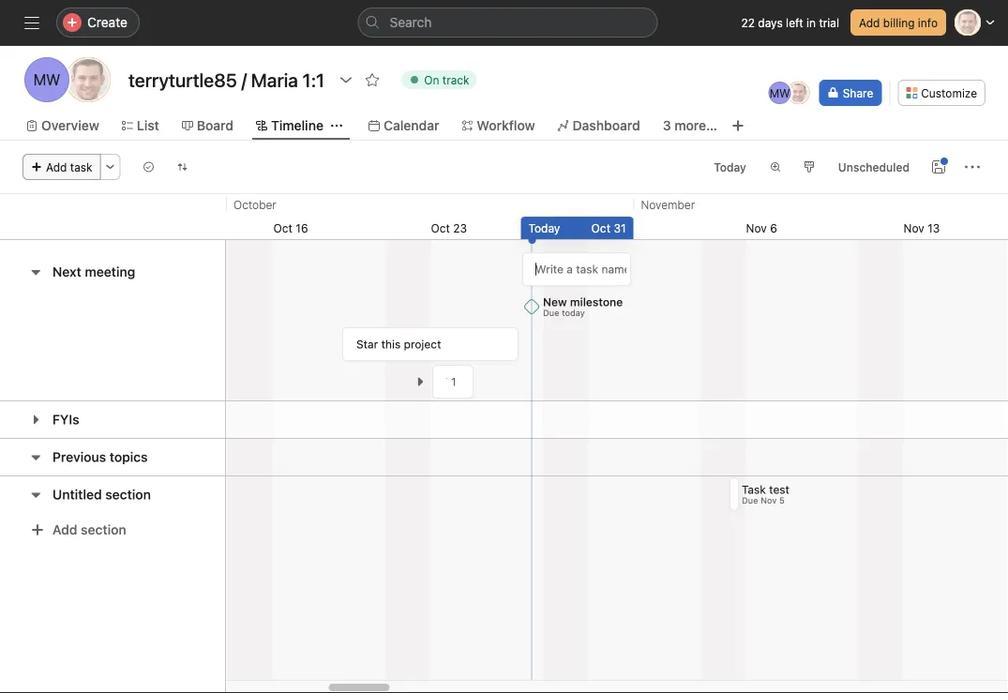 Task type: describe. For each thing, give the bounding box(es) containing it.
add section button
[[23, 513, 134, 547]]

add for add task
[[46, 160, 67, 174]]

share
[[843, 86, 874, 99]]

november
[[641, 198, 695, 211]]

share button
[[820, 80, 882, 106]]

tab actions image
[[331, 120, 342, 131]]

13
[[928, 221, 940, 235]]

trial
[[819, 16, 840, 29]]

nov inside task test due nov 5
[[761, 496, 778, 505]]

6
[[770, 221, 777, 235]]

add task button
[[23, 154, 101, 180]]

collapse task list for the section previous topics image
[[28, 450, 43, 465]]

22 days left in trial
[[742, 16, 840, 29]]

nov 13
[[904, 221, 940, 235]]

add to starred image
[[365, 72, 380, 87]]

add billing info button
[[851, 9, 947, 36]]

today inside button
[[714, 160, 747, 174]]

oct 23
[[431, 221, 467, 235]]

previous topics
[[53, 449, 148, 465]]

calendar
[[384, 118, 439, 133]]

task test due nov 5
[[743, 483, 790, 505]]

previous topics button
[[53, 440, 148, 474]]

1
[[452, 375, 457, 388]]

30
[[611, 221, 625, 235]]

oct for oct 23
[[431, 221, 450, 235]]

test
[[770, 483, 790, 496]]

fyis button
[[53, 403, 79, 437]]

add for add section
[[53, 522, 77, 538]]

show subtasks for task what's something that was harder than expected? image
[[415, 376, 426, 387]]

due for new milestone
[[544, 308, 560, 318]]

overview
[[41, 118, 99, 133]]

expand task list for the section fyis image
[[28, 412, 43, 427]]

meeting
[[85, 264, 135, 280]]

task
[[70, 160, 93, 174]]

list
[[137, 118, 159, 133]]

next meeting
[[53, 264, 135, 280]]

collapse task list for the section next meeting image
[[28, 265, 43, 280]]

new
[[544, 295, 568, 308]]

star this project
[[357, 338, 442, 351]]

23
[[453, 221, 467, 235]]

calendar link
[[369, 115, 439, 136]]

in
[[807, 16, 816, 29]]

color: none image
[[804, 161, 815, 173]]

save options image
[[932, 159, 947, 174]]

1 horizontal spatial tt
[[792, 86, 806, 99]]

board
[[197, 118, 234, 133]]

31
[[614, 221, 626, 235]]

overview link
[[26, 115, 99, 136]]

months image
[[770, 161, 781, 173]]

milestone
[[571, 295, 624, 308]]

next
[[53, 264, 81, 280]]

create
[[87, 15, 128, 30]]

1 horizontal spatial mw
[[770, 86, 791, 99]]

this
[[382, 338, 401, 351]]

dashboard link
[[558, 115, 640, 136]]

22
[[742, 16, 755, 29]]

billing
[[884, 16, 915, 29]]

on track
[[424, 73, 470, 86]]

3 more… button
[[663, 115, 718, 136]]

search button
[[358, 8, 658, 38]]

board link
[[182, 115, 234, 136]]

oct for oct 31
[[592, 221, 611, 235]]

0 horizontal spatial today
[[529, 221, 560, 235]]

nov for nov 13
[[904, 221, 925, 235]]

show options image
[[339, 72, 354, 87]]

task
[[743, 483, 767, 496]]

oct for oct 16
[[273, 221, 293, 235]]

search
[[390, 15, 432, 30]]

more…
[[675, 118, 718, 133]]



Task type: vqa. For each thing, say whether or not it's contained in the screenshot.
middle with
no



Task type: locate. For each thing, give the bounding box(es) containing it.
None text field
[[124, 63, 329, 97]]

mw up overview link
[[33, 71, 60, 89]]

1 oct from the left
[[273, 221, 293, 235]]

next meeting button
[[53, 255, 135, 289]]

oct 31
[[592, 221, 626, 235]]

dashboard
[[573, 118, 640, 133]]

topics
[[110, 449, 148, 465]]

0 vertical spatial due
[[544, 308, 560, 318]]

track
[[443, 73, 470, 86]]

oct 16
[[273, 221, 308, 235]]

add tab image
[[731, 118, 746, 133]]

create button
[[56, 8, 140, 38]]

tt left share button
[[792, 86, 806, 99]]

nov left 5
[[761, 496, 778, 505]]

search list box
[[358, 8, 658, 38]]

tt
[[79, 71, 97, 89], [792, 86, 806, 99]]

due left today
[[544, 308, 560, 318]]

workflow link
[[462, 115, 535, 136]]

october
[[234, 198, 277, 211]]

none image
[[177, 161, 188, 173]]

add left 'billing'
[[859, 16, 880, 29]]

1 horizontal spatial today
[[714, 160, 747, 174]]

fyis
[[53, 412, 79, 427]]

2 vertical spatial add
[[53, 522, 77, 538]]

info
[[918, 16, 938, 29]]

0 vertical spatial section
[[105, 487, 151, 502]]

section down untitled section button
[[81, 522, 126, 538]]

oct for oct 30
[[589, 221, 608, 235]]

more actions image
[[105, 161, 116, 173]]

section for add section
[[81, 522, 126, 538]]

timeline link
[[256, 115, 324, 136]]

today up write a task name text box
[[529, 221, 560, 235]]

1 vertical spatial section
[[81, 522, 126, 538]]

add billing info
[[859, 16, 938, 29]]

all tasks image
[[143, 161, 154, 173]]

1 vertical spatial today
[[529, 221, 560, 235]]

nov left 6
[[746, 221, 767, 235]]

add
[[859, 16, 880, 29], [46, 160, 67, 174], [53, 522, 77, 538]]

workflow
[[477, 118, 535, 133]]

collapse task list for the section untitled section image
[[28, 487, 43, 502]]

mw
[[33, 71, 60, 89], [770, 86, 791, 99]]

due
[[544, 308, 560, 318], [743, 496, 759, 505]]

due inside task test due nov 5
[[743, 496, 759, 505]]

3 oct from the left
[[589, 221, 608, 235]]

0 horizontal spatial due
[[544, 308, 560, 318]]

today down add tab image
[[714, 160, 747, 174]]

more actions image
[[965, 159, 980, 174]]

nov
[[746, 221, 767, 235], [904, 221, 925, 235], [761, 496, 778, 505]]

previous
[[53, 449, 106, 465]]

oct 30
[[589, 221, 625, 235]]

add left task at left top
[[46, 160, 67, 174]]

1 vertical spatial add
[[46, 160, 67, 174]]

0 vertical spatial add
[[859, 16, 880, 29]]

customize button
[[898, 80, 986, 106]]

expand sidebar image
[[24, 15, 39, 30]]

project
[[404, 338, 442, 351]]

add section
[[53, 522, 126, 538]]

5
[[780, 496, 785, 505]]

4 oct from the left
[[592, 221, 611, 235]]

timeline
[[271, 118, 324, 133]]

list link
[[122, 115, 159, 136]]

mw left share button
[[770, 86, 791, 99]]

new milestone due today
[[544, 295, 624, 318]]

days
[[758, 16, 783, 29]]

star
[[357, 338, 379, 351]]

customize
[[921, 86, 978, 99]]

3 more…
[[663, 118, 718, 133]]

unscheduled button
[[830, 154, 918, 180]]

2 oct from the left
[[431, 221, 450, 235]]

unscheduled
[[839, 160, 910, 174]]

untitled section button
[[53, 478, 151, 512]]

add for add billing info
[[859, 16, 880, 29]]

1 horizontal spatial due
[[743, 496, 759, 505]]

today button
[[706, 154, 755, 180]]

untitled section
[[53, 487, 151, 502]]

16
[[296, 221, 308, 235]]

3
[[663, 118, 671, 133]]

today
[[714, 160, 747, 174], [529, 221, 560, 235]]

nov left the 13
[[904, 221, 925, 235]]

nov for nov 6
[[746, 221, 767, 235]]

nov 6
[[746, 221, 777, 235]]

left
[[786, 16, 804, 29]]

add inside button
[[859, 16, 880, 29]]

1 vertical spatial due
[[743, 496, 759, 505]]

section for untitled section
[[105, 487, 151, 502]]

on
[[424, 73, 439, 86]]

section down topics
[[105, 487, 151, 502]]

on track button
[[393, 67, 486, 93]]

add task
[[46, 160, 93, 174]]

oct
[[273, 221, 293, 235], [431, 221, 450, 235], [589, 221, 608, 235], [592, 221, 611, 235]]

0 horizontal spatial tt
[[79, 71, 97, 89]]

0 horizontal spatial mw
[[33, 71, 60, 89]]

due for task test
[[743, 496, 759, 505]]

today
[[563, 308, 586, 318]]

Write a task name text field
[[536, 261, 627, 278]]

due left test
[[743, 496, 759, 505]]

untitled
[[53, 487, 102, 502]]

due inside new milestone due today
[[544, 308, 560, 318]]

section
[[105, 487, 151, 502], [81, 522, 126, 538]]

0 vertical spatial today
[[714, 160, 747, 174]]

tt up overview
[[79, 71, 97, 89]]

add down untitled
[[53, 522, 77, 538]]



